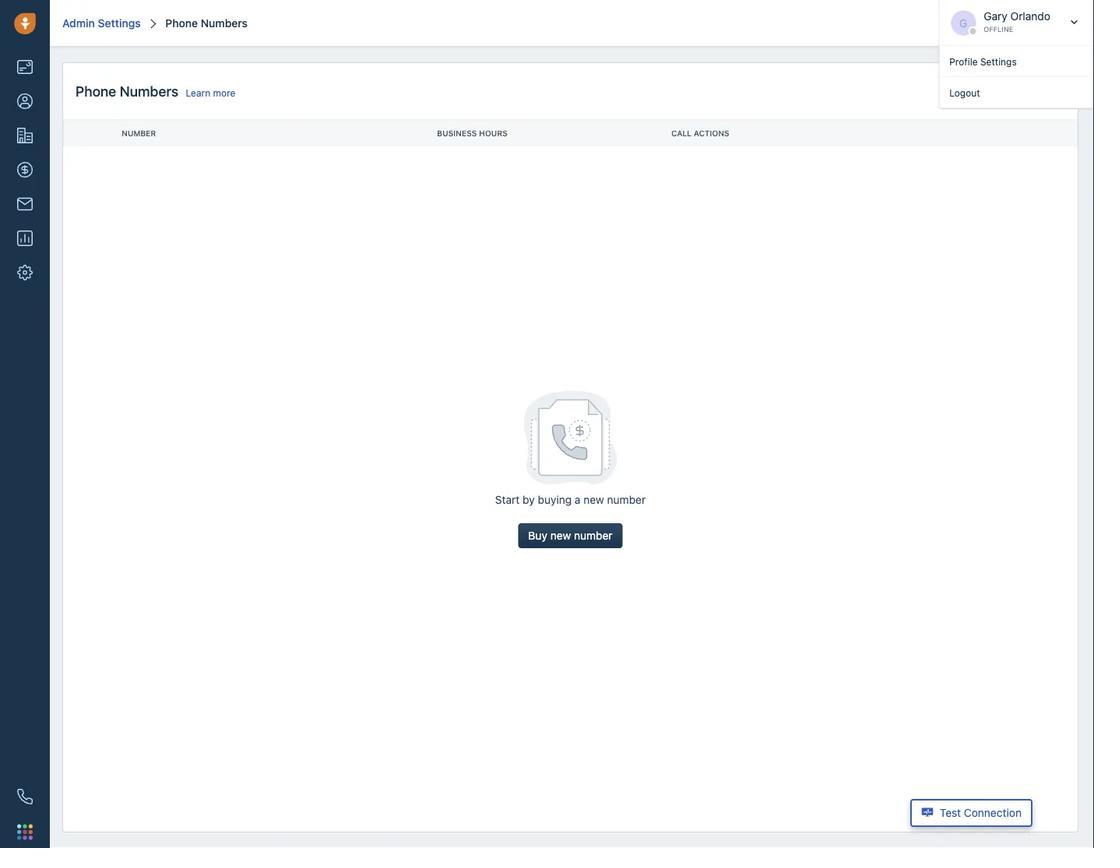 Task type: describe. For each thing, give the bounding box(es) containing it.
freshworks switcher image
[[17, 824, 33, 840]]

by
[[523, 493, 535, 506]]

admin settings link
[[62, 16, 141, 29]]

number inside button
[[574, 529, 613, 542]]

buying
[[538, 493, 572, 506]]

settings for admin settings
[[98, 16, 141, 29]]

test connection
[[940, 806, 1022, 819]]

admin
[[62, 16, 95, 29]]

hours
[[479, 128, 508, 137]]

buy new number
[[528, 529, 613, 542]]

numbers for phone numbers
[[201, 16, 248, 29]]

phone element
[[9, 781, 40, 812]]

logout link
[[939, 77, 1094, 108]]

learn
[[186, 87, 210, 98]]

phone numbers
[[165, 16, 248, 29]]

profile
[[949, 56, 978, 67]]

business
[[437, 128, 477, 137]]

call actions
[[671, 128, 729, 137]]

start by buying a new number
[[495, 493, 646, 506]]

call
[[671, 128, 692, 137]]

manage
[[951, 84, 991, 97]]

actions
[[694, 128, 729, 137]]

phone numbers learn more
[[76, 83, 235, 99]]

more
[[213, 87, 235, 98]]

manage numbers button
[[941, 79, 1065, 104]]

1 horizontal spatial new
[[583, 493, 604, 506]]

0 vertical spatial number
[[607, 493, 646, 506]]

gary orlando offline
[[984, 10, 1050, 33]]



Task type: locate. For each thing, give the bounding box(es) containing it.
0 vertical spatial settings
[[98, 16, 141, 29]]

connection
[[964, 806, 1022, 819]]

numbers for manage numbers
[[994, 84, 1040, 97]]

0 horizontal spatial numbers
[[120, 83, 178, 99]]

1 vertical spatial settings
[[980, 56, 1017, 67]]

logout
[[949, 87, 980, 98]]

numbers
[[201, 16, 248, 29], [120, 83, 178, 99], [994, 84, 1040, 97]]

numbers down profile settings
[[994, 84, 1040, 97]]

g
[[959, 16, 967, 29]]

2 horizontal spatial numbers
[[994, 84, 1040, 97]]

number right a at the right bottom
[[607, 493, 646, 506]]

numbers inside button
[[994, 84, 1040, 97]]

phone image
[[17, 789, 33, 804]]

number
[[122, 128, 156, 137]]

business hours
[[437, 128, 508, 137]]

1 horizontal spatial numbers
[[201, 16, 248, 29]]

phone for phone numbers learn more
[[76, 83, 116, 99]]

settings up manage numbers at the top right
[[980, 56, 1017, 67]]

new inside button
[[550, 529, 571, 542]]

a
[[575, 493, 581, 506]]

number down a at the right bottom
[[574, 529, 613, 542]]

numbers up number
[[120, 83, 178, 99]]

phone for phone numbers
[[165, 16, 198, 29]]

1 vertical spatial number
[[574, 529, 613, 542]]

phone up learn
[[165, 16, 198, 29]]

number
[[607, 493, 646, 506], [574, 529, 613, 542]]

0 horizontal spatial phone
[[76, 83, 116, 99]]

0 vertical spatial new
[[583, 493, 604, 506]]

0 horizontal spatial settings
[[98, 16, 141, 29]]

new
[[583, 493, 604, 506], [550, 529, 571, 542]]

0 vertical spatial phone
[[165, 16, 198, 29]]

profile settings
[[949, 56, 1017, 67]]

settings
[[98, 16, 141, 29], [980, 56, 1017, 67]]

1 horizontal spatial settings
[[980, 56, 1017, 67]]

buy
[[528, 529, 547, 542]]

orlando
[[1010, 10, 1050, 23]]

numbers up the more
[[201, 16, 248, 29]]

learn more link
[[186, 87, 235, 98]]

numbers for phone numbers learn more
[[120, 83, 178, 99]]

new right a at the right bottom
[[583, 493, 604, 506]]

manage numbers
[[951, 84, 1040, 97]]

phone down admin settings link
[[76, 83, 116, 99]]

new right buy
[[550, 529, 571, 542]]

gary
[[984, 10, 1008, 23]]

admin settings
[[62, 16, 141, 29]]

0 horizontal spatial new
[[550, 529, 571, 542]]

phone numbers link
[[162, 16, 248, 29]]

1 vertical spatial new
[[550, 529, 571, 542]]

settings for profile settings
[[980, 56, 1017, 67]]

1 horizontal spatial phone
[[165, 16, 198, 29]]

settings right admin
[[98, 16, 141, 29]]

offline
[[984, 25, 1013, 33]]

buy new number button
[[518, 523, 623, 548]]

1 vertical spatial phone
[[76, 83, 116, 99]]

start by buying a new number image
[[524, 391, 617, 484]]

test
[[940, 806, 961, 819]]

phone
[[165, 16, 198, 29], [76, 83, 116, 99]]

start
[[495, 493, 520, 506]]



Task type: vqa. For each thing, say whether or not it's contained in the screenshot.
Created
no



